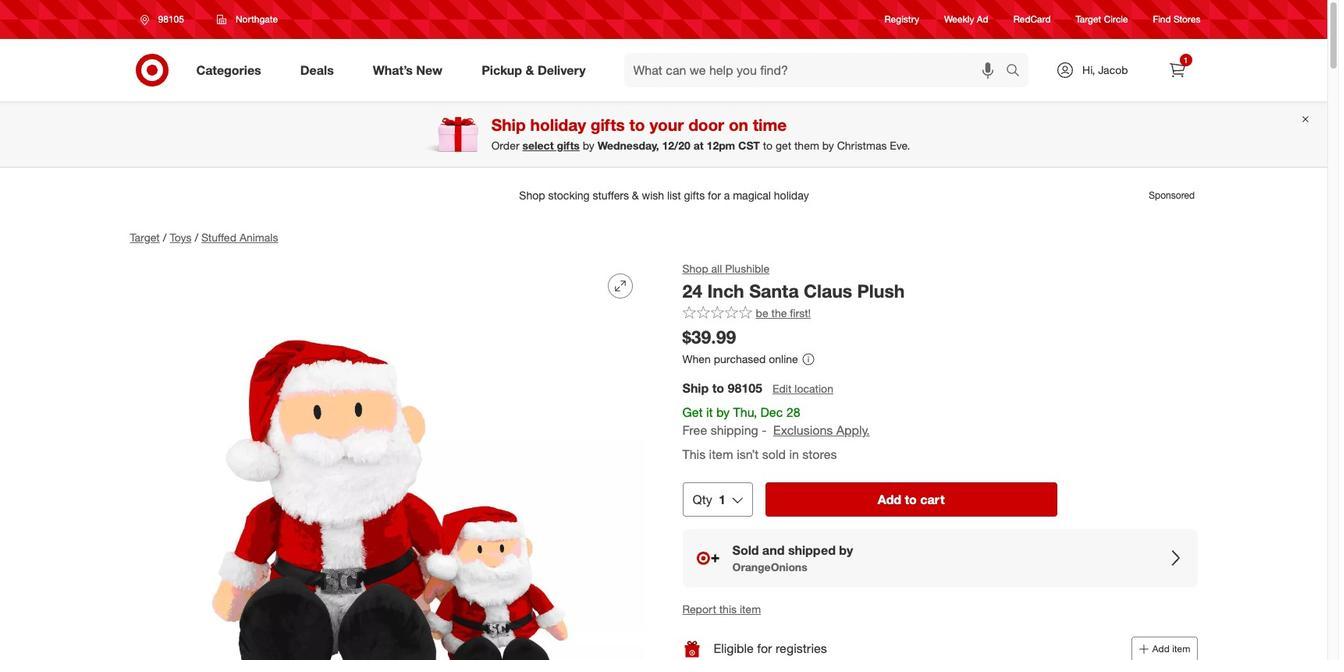 Task type: vqa. For each thing, say whether or not it's contained in the screenshot.
Ship holiday gifts to your door on time Order select gifts by Wednesday, 12/20 at 12pm CST to get them by Christmas Eve.
yes



Task type: locate. For each thing, give the bounding box(es) containing it.
add for add item
[[1152, 643, 1170, 655]]

find stores
[[1153, 14, 1201, 25]]

1 vertical spatial 98105
[[728, 381, 762, 397]]

target circle link
[[1076, 13, 1128, 26]]

add inside add item button
[[1152, 643, 1170, 655]]

target
[[1076, 14, 1101, 25], [130, 231, 160, 244]]

/
[[163, 231, 167, 244], [195, 231, 198, 244]]

redcard
[[1013, 14, 1051, 25]]

1 horizontal spatial /
[[195, 231, 198, 244]]

0 horizontal spatial /
[[163, 231, 167, 244]]

target left the toys
[[130, 231, 160, 244]]

free
[[682, 423, 707, 439]]

1 down stores
[[1184, 55, 1188, 65]]

0 vertical spatial gifts
[[591, 115, 625, 135]]

/ right the toys
[[195, 231, 198, 244]]

1 right qty
[[719, 492, 726, 508]]

gifts
[[591, 115, 625, 135], [557, 139, 580, 152]]

orangeonions
[[732, 561, 807, 574]]

find
[[1153, 14, 1171, 25]]

stores
[[1174, 14, 1201, 25]]

add item button
[[1131, 637, 1197, 661]]

add to cart
[[878, 492, 945, 508]]

1 horizontal spatial gifts
[[591, 115, 625, 135]]

get
[[682, 405, 703, 421]]

registry
[[885, 14, 919, 25]]

qty 1
[[693, 492, 726, 508]]

shipping
[[711, 423, 758, 439]]

apply.
[[836, 423, 870, 439]]

gifts up wednesday,
[[591, 115, 625, 135]]

0 horizontal spatial 1
[[719, 492, 726, 508]]

at
[[694, 139, 704, 152]]

1 vertical spatial ship
[[682, 381, 709, 397]]

1
[[1184, 55, 1188, 65], [719, 492, 726, 508]]

0 vertical spatial item
[[709, 447, 733, 463]]

search button
[[999, 53, 1036, 91]]

1 horizontal spatial item
[[740, 603, 761, 616]]

edit location button
[[772, 381, 834, 398]]

edit
[[773, 383, 792, 396]]

0 vertical spatial 1
[[1184, 55, 1188, 65]]

cst
[[738, 139, 760, 152]]

/ left toys link
[[163, 231, 167, 244]]

ship
[[491, 115, 526, 135], [682, 381, 709, 397]]

1 inside fulfillment region
[[719, 492, 726, 508]]

1 horizontal spatial 1
[[1184, 55, 1188, 65]]

What can we help you find? suggestions appear below search field
[[624, 53, 1010, 87]]

2 horizontal spatial item
[[1172, 643, 1190, 655]]

weekly ad
[[944, 14, 988, 25]]

be the first! link
[[682, 306, 811, 321]]

ship up get
[[682, 381, 709, 397]]

when
[[682, 352, 711, 366]]

in
[[789, 447, 799, 463]]

0 vertical spatial add
[[878, 492, 901, 508]]

98105 left northgate dropdown button at the left of page
[[158, 13, 184, 25]]

ship inside ship holiday gifts to your door on time order select gifts by wednesday, 12/20 at 12pm cst to get them by christmas eve.
[[491, 115, 526, 135]]

sold
[[732, 543, 759, 559]]

isn't
[[737, 447, 759, 463]]

fulfillment region
[[682, 380, 1197, 588]]

qty
[[693, 492, 712, 508]]

registry link
[[885, 13, 919, 26]]

advertisement region
[[117, 177, 1210, 215]]

0 vertical spatial 98105
[[158, 13, 184, 25]]

1 horizontal spatial target
[[1076, 14, 1101, 25]]

holiday
[[530, 115, 586, 135]]

98105 inside dropdown button
[[158, 13, 184, 25]]

add
[[878, 492, 901, 508], [1152, 643, 1170, 655]]

by right it
[[716, 405, 730, 421]]

0 horizontal spatial 98105
[[158, 13, 184, 25]]

online
[[769, 352, 798, 366]]

0 vertical spatial target
[[1076, 14, 1101, 25]]

0 horizontal spatial target
[[130, 231, 160, 244]]

0 horizontal spatial add
[[878, 492, 901, 508]]

delivery
[[538, 62, 586, 78]]

pickup
[[482, 62, 522, 78]]

1 horizontal spatial ship
[[682, 381, 709, 397]]

-
[[762, 423, 767, 439]]

&
[[526, 62, 534, 78]]

plushible
[[725, 262, 770, 275]]

28
[[786, 405, 800, 421]]

98105 up the thu,
[[728, 381, 762, 397]]

it
[[706, 405, 713, 421]]

purchased
[[714, 352, 766, 366]]

to
[[629, 115, 645, 135], [763, 139, 773, 152], [712, 381, 724, 397], [905, 492, 917, 508]]

0 horizontal spatial item
[[709, 447, 733, 463]]

target link
[[130, 231, 160, 244]]

pickup & delivery
[[482, 62, 586, 78]]

sold
[[762, 447, 786, 463]]

by inside sold and shipped by orangeonions
[[839, 543, 853, 559]]

item inside fulfillment region
[[709, 447, 733, 463]]

them
[[794, 139, 819, 152]]

1 horizontal spatial 98105
[[728, 381, 762, 397]]

plush
[[857, 280, 905, 302]]

report this item button
[[682, 602, 761, 618]]

0 horizontal spatial ship
[[491, 115, 526, 135]]

ship up order
[[491, 115, 526, 135]]

1 vertical spatial target
[[130, 231, 160, 244]]

add inside add to cart button
[[878, 492, 901, 508]]

2 / from the left
[[195, 231, 198, 244]]

target left circle
[[1076, 14, 1101, 25]]

0 vertical spatial ship
[[491, 115, 526, 135]]

by right the shipped
[[839, 543, 853, 559]]

2 vertical spatial item
[[1172, 643, 1190, 655]]

what's new link
[[360, 53, 462, 87]]

1 horizontal spatial add
[[1152, 643, 1170, 655]]

be
[[756, 306, 768, 320]]

1 link
[[1160, 53, 1194, 87]]

ship for holiday
[[491, 115, 526, 135]]

ship to 98105
[[682, 381, 762, 397]]

this item isn't sold in stores
[[682, 447, 837, 463]]

hi, jacob
[[1082, 63, 1128, 76]]

1 vertical spatial add
[[1152, 643, 1170, 655]]

all
[[711, 262, 722, 275]]

order
[[491, 139, 519, 152]]

1 vertical spatial 1
[[719, 492, 726, 508]]

24
[[682, 280, 702, 302]]

gifts down the holiday
[[557, 139, 580, 152]]

animals
[[239, 231, 278, 244]]

by
[[583, 139, 594, 152], [822, 139, 834, 152], [716, 405, 730, 421], [839, 543, 853, 559]]

to inside add to cart button
[[905, 492, 917, 508]]

ad
[[977, 14, 988, 25]]

thu,
[[733, 405, 757, 421]]

98105
[[158, 13, 184, 25], [728, 381, 762, 397]]

report
[[682, 603, 716, 616]]

target for target / toys / stuffed animals
[[130, 231, 160, 244]]

circle
[[1104, 14, 1128, 25]]

weekly ad link
[[944, 13, 988, 26]]

1 vertical spatial gifts
[[557, 139, 580, 152]]

ship inside fulfillment region
[[682, 381, 709, 397]]

to left cart
[[905, 492, 917, 508]]



Task type: describe. For each thing, give the bounding box(es) containing it.
location
[[795, 383, 833, 396]]

by right them
[[822, 139, 834, 152]]

add to cart button
[[765, 483, 1057, 517]]

weekly
[[944, 14, 974, 25]]

search
[[999, 64, 1036, 79]]

deals
[[300, 62, 334, 78]]

eligible
[[714, 642, 754, 657]]

northgate button
[[207, 5, 288, 34]]

find stores link
[[1153, 13, 1201, 26]]

registries
[[776, 642, 827, 657]]

12pm
[[707, 139, 735, 152]]

get
[[776, 139, 791, 152]]

exclusions apply. button
[[773, 422, 870, 440]]

to left "get"
[[763, 139, 773, 152]]

hi,
[[1082, 63, 1095, 76]]

add for add to cart
[[878, 492, 901, 508]]

christmas
[[837, 139, 887, 152]]

by inside the get it by thu, dec 28 free shipping - exclusions apply.
[[716, 405, 730, 421]]

pickup & delivery link
[[468, 53, 605, 87]]

stuffed
[[201, 231, 236, 244]]

northgate
[[236, 13, 278, 25]]

shop
[[682, 262, 708, 275]]

select
[[522, 139, 554, 152]]

toys link
[[170, 231, 192, 244]]

inch
[[707, 280, 744, 302]]

the
[[771, 306, 787, 320]]

target / toys / stuffed animals
[[130, 231, 278, 244]]

categories
[[196, 62, 261, 78]]

redcard link
[[1013, 13, 1051, 26]]

add item
[[1152, 643, 1190, 655]]

wednesday,
[[597, 139, 659, 152]]

by down the holiday
[[583, 139, 594, 152]]

to up wednesday,
[[629, 115, 645, 135]]

be the first!
[[756, 306, 811, 320]]

stuffed animals link
[[201, 231, 278, 244]]

stores
[[802, 447, 837, 463]]

12/20
[[662, 139, 691, 152]]

what's
[[373, 62, 413, 78]]

98105 button
[[130, 5, 200, 34]]

for
[[757, 642, 772, 657]]

jacob
[[1098, 63, 1128, 76]]

when purchased online
[[682, 352, 798, 366]]

$39.99
[[682, 326, 736, 348]]

eve.
[[890, 139, 910, 152]]

time
[[753, 115, 787, 135]]

new
[[416, 62, 443, 78]]

toys
[[170, 231, 192, 244]]

98105 inside fulfillment region
[[728, 381, 762, 397]]

santa
[[749, 280, 799, 302]]

to up it
[[712, 381, 724, 397]]

this
[[682, 447, 706, 463]]

eligible for registries
[[714, 642, 827, 657]]

claus
[[804, 280, 852, 302]]

sold and shipped by orangeonions
[[732, 543, 853, 574]]

report this item
[[682, 603, 761, 616]]

item for add
[[1172, 643, 1190, 655]]

0 horizontal spatial gifts
[[557, 139, 580, 152]]

deals link
[[287, 53, 353, 87]]

ship holiday gifts to your door on time order select gifts by wednesday, 12/20 at 12pm cst to get them by christmas eve.
[[491, 115, 910, 152]]

1 / from the left
[[163, 231, 167, 244]]

and
[[762, 543, 785, 559]]

exclusions
[[773, 423, 833, 439]]

dec
[[760, 405, 783, 421]]

shipped
[[788, 543, 836, 559]]

item for this
[[709, 447, 733, 463]]

on
[[729, 115, 748, 135]]

first!
[[790, 306, 811, 320]]

get it by thu, dec 28 free shipping - exclusions apply.
[[682, 405, 870, 439]]

target circle
[[1076, 14, 1128, 25]]

target for target circle
[[1076, 14, 1101, 25]]

this
[[719, 603, 737, 616]]

ship for to
[[682, 381, 709, 397]]

your
[[650, 115, 684, 135]]

what's new
[[373, 62, 443, 78]]

1 vertical spatial item
[[740, 603, 761, 616]]

24 inch santa claus plush, 1 of 2 image
[[130, 261, 645, 661]]

door
[[688, 115, 724, 135]]



